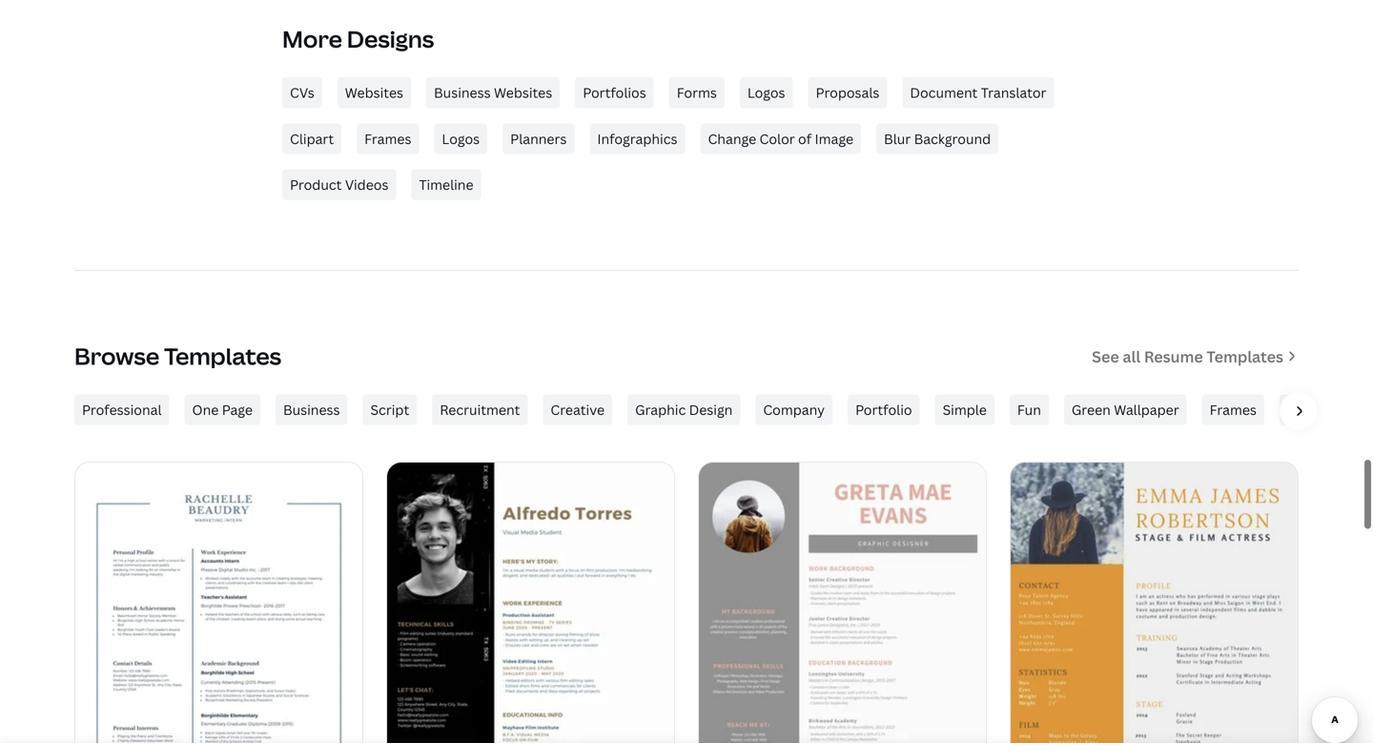 Task type: locate. For each thing, give the bounding box(es) containing it.
logos
[[748, 83, 785, 102], [442, 130, 480, 148]]

green wallpaper
[[1072, 400, 1179, 419]]

company link
[[756, 394, 833, 425]]

frames
[[364, 130, 411, 148], [1210, 400, 1257, 419]]

logos for bottommost logos link
[[442, 130, 480, 148]]

templates
[[164, 341, 281, 372], [1207, 346, 1284, 367]]

high school resume image
[[75, 463, 362, 743]]

frames for the left frames link
[[364, 130, 411, 148]]

0 vertical spatial logos link
[[740, 77, 793, 108]]

frames link
[[357, 123, 419, 154], [1202, 394, 1265, 425]]

creative link
[[543, 394, 612, 425]]

one page
[[192, 400, 253, 419]]

business websites
[[434, 83, 552, 102]]

websites up planners
[[494, 83, 552, 102]]

planners
[[510, 130, 567, 148]]

green
[[1072, 400, 1111, 419]]

0 vertical spatial business
[[434, 83, 491, 102]]

1 horizontal spatial websites
[[494, 83, 552, 102]]

frames for frames link to the bottom
[[1210, 400, 1257, 419]]

color
[[760, 130, 795, 148]]

one
[[192, 400, 219, 419]]

1 horizontal spatial logos
[[748, 83, 785, 102]]

see all resume templates link
[[1092, 344, 1299, 369]]

1 horizontal spatial frames link
[[1202, 394, 1265, 425]]

0 horizontal spatial business
[[283, 400, 340, 419]]

pin link
[[1280, 394, 1316, 425]]

simple
[[943, 400, 987, 419]]

business right websites link on the left of page
[[434, 83, 491, 102]]

professional link
[[74, 394, 169, 425]]

templates right resume
[[1207, 346, 1284, 367]]

logos link up color
[[740, 77, 793, 108]]

websites link
[[337, 77, 411, 108]]

frames link left the pin "link"
[[1202, 394, 1265, 425]]

business inside "link"
[[283, 400, 340, 419]]

recruitment link
[[432, 394, 528, 425]]

infographics link
[[590, 123, 685, 154]]

frames down websites link on the left of page
[[364, 130, 411, 148]]

timeline
[[419, 176, 474, 194]]

logos link
[[740, 77, 793, 108], [434, 123, 488, 154]]

browse templates
[[74, 341, 281, 372]]

business
[[434, 83, 491, 102], [283, 400, 340, 419]]

graphic design
[[635, 400, 733, 419]]

clipart link
[[282, 123, 342, 154]]

1 horizontal spatial business
[[434, 83, 491, 102]]

0 horizontal spatial frames
[[364, 130, 411, 148]]

business for business websites
[[434, 83, 491, 102]]

clipart
[[290, 130, 334, 148]]

forms link
[[669, 77, 725, 108]]

graphic
[[635, 400, 686, 419]]

0 vertical spatial frames
[[364, 130, 411, 148]]

1 vertical spatial logos
[[442, 130, 480, 148]]

logos link up timeline
[[434, 123, 488, 154]]

0 horizontal spatial templates
[[164, 341, 281, 372]]

more designs
[[282, 24, 434, 55]]

page
[[222, 400, 253, 419]]

green wallpaper link
[[1064, 394, 1187, 425]]

websites
[[345, 83, 403, 102], [494, 83, 552, 102]]

design
[[689, 400, 733, 419]]

1 horizontal spatial frames
[[1210, 400, 1257, 419]]

creative
[[551, 400, 605, 419]]

0 horizontal spatial websites
[[345, 83, 403, 102]]

one page link
[[185, 394, 260, 425]]

0 horizontal spatial frames link
[[357, 123, 419, 154]]

portfolio link
[[848, 394, 920, 425]]

business for business
[[283, 400, 340, 419]]

videos
[[345, 176, 389, 194]]

image
[[815, 130, 854, 148]]

websites down more designs
[[345, 83, 403, 102]]

frames left pin
[[1210, 400, 1257, 419]]

1 vertical spatial business
[[283, 400, 340, 419]]

more
[[282, 24, 342, 55]]

change color of image link
[[701, 123, 861, 154]]

business right page
[[283, 400, 340, 419]]

1 horizontal spatial templates
[[1207, 346, 1284, 367]]

frames link down websites link on the left of page
[[357, 123, 419, 154]]

0 horizontal spatial logos link
[[434, 123, 488, 154]]

0 vertical spatial logos
[[748, 83, 785, 102]]

templates up one page
[[164, 341, 281, 372]]

logos up color
[[748, 83, 785, 102]]

blur background
[[884, 130, 991, 148]]

1 websites from the left
[[345, 83, 403, 102]]

0 vertical spatial frames link
[[357, 123, 419, 154]]

0 horizontal spatial logos
[[442, 130, 480, 148]]

logos up timeline
[[442, 130, 480, 148]]

portfolio
[[856, 400, 912, 419]]

1 vertical spatial frames
[[1210, 400, 1257, 419]]

script link
[[363, 394, 417, 425]]



Task type: vqa. For each thing, say whether or not it's contained in the screenshot.
Portfolios
yes



Task type: describe. For each thing, give the bounding box(es) containing it.
1 vertical spatial frames link
[[1202, 394, 1265, 425]]

timeline link
[[412, 170, 481, 200]]

simple link
[[935, 394, 995, 425]]

designs
[[347, 24, 434, 55]]

translator
[[981, 83, 1047, 102]]

business websites link
[[426, 77, 560, 108]]

product
[[290, 176, 342, 194]]

forms
[[677, 83, 717, 102]]

see
[[1092, 346, 1119, 367]]

fun link
[[1010, 394, 1049, 425]]

all
[[1123, 346, 1141, 367]]

proposals link
[[808, 77, 887, 108]]

change color of image
[[708, 130, 854, 148]]

1 horizontal spatial logos link
[[740, 77, 793, 108]]

script
[[371, 400, 409, 419]]

browse
[[74, 341, 159, 372]]

blur
[[884, 130, 911, 148]]

1 vertical spatial logos link
[[434, 123, 488, 154]]

logos for the right logos link
[[748, 83, 785, 102]]

acting resume image
[[1011, 463, 1298, 743]]

document
[[910, 83, 978, 102]]

see all resume templates
[[1092, 346, 1284, 367]]

resume
[[1144, 346, 1203, 367]]

company
[[763, 400, 825, 419]]

business link
[[276, 394, 348, 425]]

pin
[[1288, 400, 1308, 419]]

cvs
[[290, 83, 315, 102]]

fun
[[1018, 400, 1041, 419]]

templates inside "link"
[[1207, 346, 1284, 367]]

college resume image
[[387, 463, 674, 743]]

cvs link
[[282, 77, 322, 108]]

document translator
[[910, 83, 1047, 102]]

planners link
[[503, 123, 575, 154]]

document translator link
[[903, 77, 1054, 108]]

blur background link
[[877, 123, 999, 154]]

graphic design resume image
[[699, 463, 986, 743]]

change
[[708, 130, 757, 148]]

professional
[[82, 400, 162, 419]]

wallpaper
[[1114, 400, 1179, 419]]

2 websites from the left
[[494, 83, 552, 102]]

graphic design link
[[628, 394, 740, 425]]

of
[[798, 130, 812, 148]]

proposals
[[816, 83, 880, 102]]

background
[[914, 130, 991, 148]]

product videos link
[[282, 170, 396, 200]]

recruitment
[[440, 400, 520, 419]]

portfolios link
[[575, 77, 654, 108]]

product videos
[[290, 176, 389, 194]]

portfolios
[[583, 83, 646, 102]]

infographics
[[597, 130, 678, 148]]



